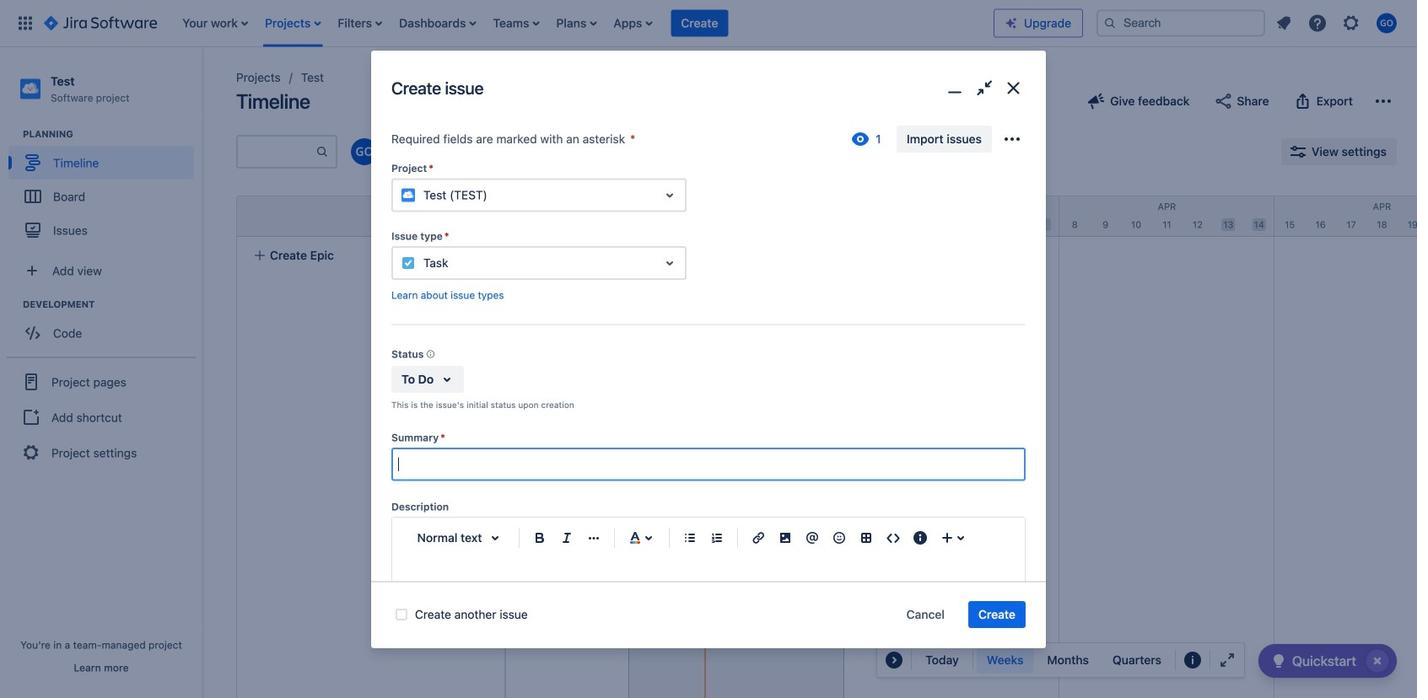 Task type: vqa. For each thing, say whether or not it's contained in the screenshot.
1st open icon
yes



Task type: locate. For each thing, give the bounding box(es) containing it.
heading
[[23, 128, 202, 141], [23, 298, 202, 312]]

1 list item from the left
[[177, 0, 253, 47]]

add people image
[[415, 142, 435, 162]]

row group
[[236, 196, 505, 237]]

check image
[[1269, 652, 1289, 672]]

list item
[[177, 0, 253, 47], [260, 0, 326, 47], [333, 0, 387, 47], [394, 0, 481, 47], [488, 0, 545, 47], [551, 0, 602, 47], [609, 0, 658, 47], [671, 0, 729, 47]]

1 vertical spatial heading
[[23, 298, 202, 312]]

list formating group
[[677, 525, 731, 552]]

1 heading from the top
[[23, 128, 202, 141]]

list
[[174, 0, 994, 47], [1269, 8, 1408, 38]]

numbered list ⌘⇧7 image
[[707, 528, 727, 549]]

3 list item from the left
[[333, 0, 387, 47]]

Search timeline text field
[[238, 137, 316, 167]]

jira software image
[[44, 13, 157, 33], [44, 13, 157, 33]]

row group inside timeline grid
[[236, 196, 505, 237]]

more formatting image
[[584, 528, 604, 549]]

None text field
[[393, 450, 1025, 480]]

None search field
[[1097, 10, 1266, 37]]

info panel image
[[911, 528, 931, 549]]

2 column header from the left
[[414, 197, 630, 236]]

open image
[[660, 185, 680, 205]]

dialog
[[371, 51, 1046, 699]]

1 column header from the left
[[199, 197, 414, 236]]

row inside timeline grid
[[237, 197, 505, 237]]

mention @ image
[[803, 528, 823, 549]]

search image
[[1104, 16, 1117, 30]]

column header
[[199, 197, 414, 236], [414, 197, 630, 236], [1060, 197, 1275, 236], [1275, 197, 1418, 236]]

row
[[237, 197, 505, 237]]

bold ⌘b image
[[530, 528, 550, 549]]

0 horizontal spatial list
[[174, 0, 994, 47]]

italic ⌘i image
[[557, 528, 577, 549]]

2 list item from the left
[[260, 0, 326, 47]]

8 list item from the left
[[671, 0, 729, 47]]

emoji : image
[[830, 528, 850, 549]]

banner
[[0, 0, 1418, 47]]

group
[[8, 128, 202, 252], [8, 298, 202, 355], [7, 357, 196, 477], [977, 647, 1172, 674]]

enter full screen image
[[1218, 651, 1238, 671]]

4 list item from the left
[[394, 0, 481, 47]]

more actions for this issue image
[[1003, 129, 1023, 149]]

3 column header from the left
[[1060, 197, 1275, 236]]

0 vertical spatial heading
[[23, 128, 202, 141]]

4 column header from the left
[[1275, 197, 1418, 236]]

5 list item from the left
[[488, 0, 545, 47]]



Task type: describe. For each thing, give the bounding box(es) containing it.
info image
[[424, 348, 437, 361]]

timeline grid
[[199, 196, 1418, 699]]

text formatting group
[[527, 525, 608, 552]]

bullet list ⌘⇧8 image
[[680, 528, 700, 549]]

link ⌘k image
[[749, 528, 769, 549]]

Description - Main content area, start typing to enter text. text field
[[419, 579, 998, 599]]

1 horizontal spatial list
[[1269, 8, 1408, 38]]

add image, video, or file image
[[776, 528, 796, 549]]

minimize image
[[943, 76, 967, 100]]

sidebar element
[[0, 47, 203, 699]]

exit full screen image
[[973, 76, 997, 100]]

table ⇧⌥t image
[[857, 528, 877, 549]]

code snippet ``` image
[[884, 528, 904, 549]]

open image
[[660, 253, 680, 273]]

primary element
[[10, 0, 994, 47]]

2 heading from the top
[[23, 298, 202, 312]]

6 list item from the left
[[551, 0, 602, 47]]

Search field
[[1097, 10, 1266, 37]]

dismiss quickstart image
[[1365, 648, 1392, 675]]

7 list item from the left
[[609, 0, 658, 47]]

discard changes and close image
[[1002, 76, 1026, 100]]



